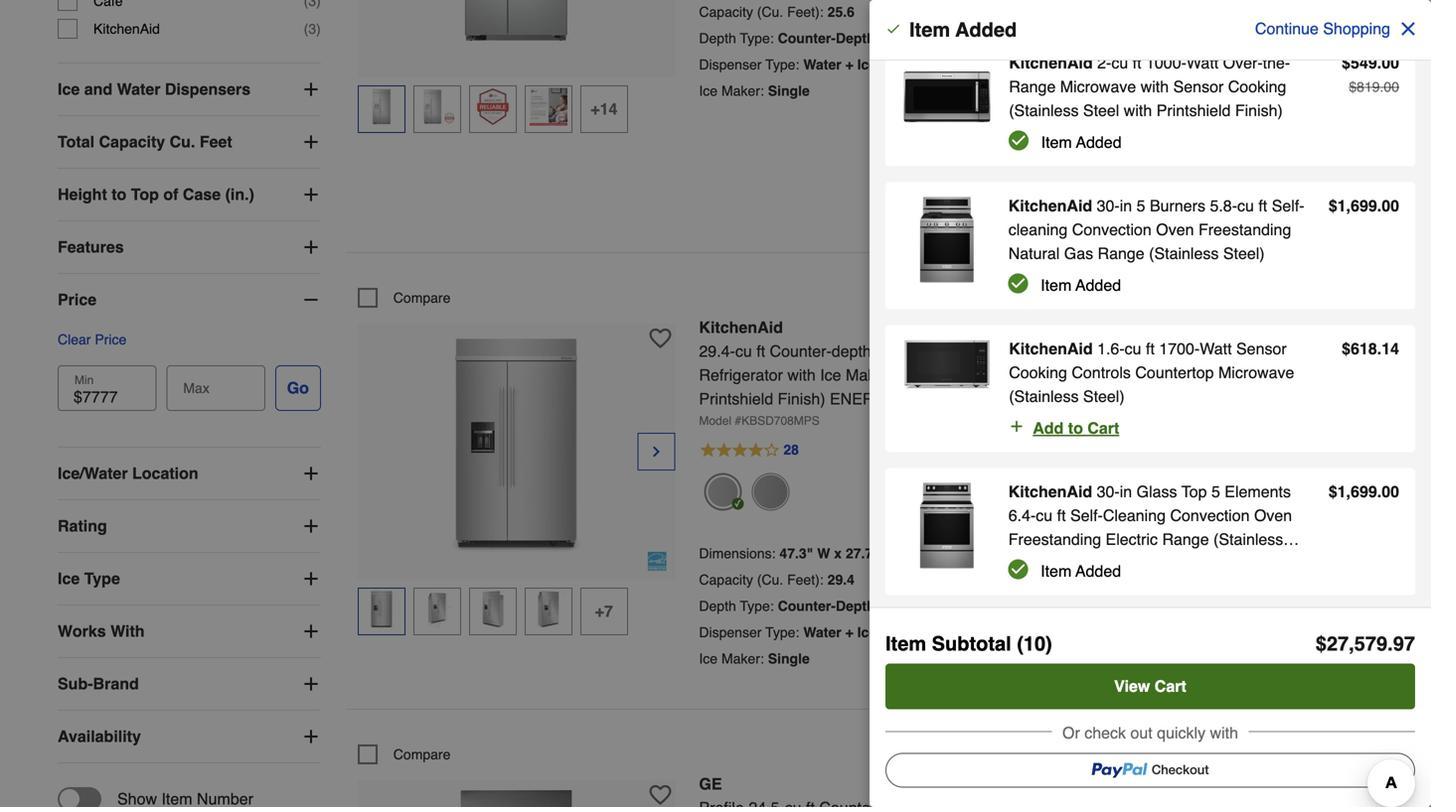 Task type: vqa. For each thing, say whether or not it's contained in the screenshot.
the bottom plus ICON
no



Task type: describe. For each thing, give the bounding box(es) containing it.
95131 button
[[1166, 445, 1204, 465]]

plus image for height to top of case (in.)
[[301, 185, 321, 205]]

cu.
[[170, 133, 195, 151]]

$ 618 . 14
[[1342, 340, 1399, 358]]

cooking inside "1.6-cu ft 1700-watt sensor cooking controls countertop microwave (stainless steel)"
[[1009, 364, 1067, 382]]

depth down dimensions:
[[699, 599, 736, 615]]

ge
[[699, 776, 722, 794]]

.00 inside $ 12,499 .00
[[1171, 316, 1190, 332]]

steel) inside 30-in 5 burners 5.8-cu ft self- cleaning convection oven freestanding natural gas range (stainless steel)
[[1223, 244, 1265, 263]]

compare for 5013590413 element
[[393, 290, 451, 306]]

ge link
[[699, 776, 1048, 808]]

item added down glass
[[1145, 515, 1216, 531]]

stainless steel with printshield&#8482; finish image
[[704, 474, 742, 511]]

29.4-
[[699, 342, 735, 361]]

+14 button
[[580, 85, 628, 133]]

steel inside 2-cu ft 1000-watt over-the- range microwave with sensor cooking (stainless steel with printshield finish)
[[1083, 101, 1119, 120]]

to up 5.8-
[[1212, 176, 1227, 195]]

max
[[183, 381, 210, 397]]

5 inside 30-in glass top 5 elements 6.4-cu ft self-cleaning convection oven freestanding electric range (stainless steel)
[[1211, 483, 1220, 501]]

2 dispenser from the top
[[699, 625, 762, 641]]

works with button
[[58, 606, 321, 658]]

5 inside 30-in 5 burners 5.8-cu ft self- cleaning convection oven freestanding natural gas range (stainless steel)
[[1137, 197, 1145, 215]]

actual price $12,499.00 element
[[1072, 312, 1190, 347]]

sensor inside "1.6-cu ft 1700-watt sensor cooking controls countertop microwave (stainless steel)"
[[1236, 340, 1287, 358]]

energy
[[830, 390, 897, 408]]

1 vertical spatial cart
[[1088, 419, 1119, 438]]

in
[[912, 342, 925, 361]]

+14
[[591, 100, 618, 118]]

)
[[316, 21, 321, 37]]

lowe's
[[1172, 418, 1208, 432]]

counter- inside "kitchenaid 29.4-cu ft counter-depth built-in side-by-side refrigerator with ice maker (stainless steel with printshield finish) energy star model # kbsd708mps"
[[770, 342, 832, 361]]

item right yes icon
[[1145, 515, 1172, 531]]

top inside 30-in glass top 5 elements 6.4-cu ft self-cleaning convection oven freestanding electric range (stainless steel)
[[1182, 483, 1207, 501]]

2 depth type: counter-depth from the top
[[699, 599, 875, 615]]

heart outline image
[[649, 328, 671, 350]]

feet
[[200, 133, 232, 151]]

qty.
[[1142, 116, 1163, 130]]

burners
[[1150, 197, 1206, 215]]

2 + from the top
[[845, 625, 853, 641]]

steel) inside 30-in glass top 5 elements 6.4-cu ft self-cleaning convection oven freestanding electric range (stainless steel)
[[1008, 555, 1050, 573]]

30-in glass top 5 elements 6.4-cu ft self-cleaning convection oven freestanding electric range (stainless steel)
[[1008, 483, 1292, 573]]

of
[[163, 185, 178, 204]]

plus image for works with
[[301, 622, 321, 642]]

d
[[883, 546, 893, 562]]

microwave inside 2-cu ft 1000-watt over-the- range microwave with sensor cooking (stainless steel with printshield finish)
[[1060, 78, 1136, 96]]

+7
[[595, 603, 613, 621]]

watt for 1700-
[[1200, 340, 1232, 358]]

total
[[58, 133, 94, 151]]

5013590413 element
[[358, 288, 451, 308]]

item up (10)
[[1041, 563, 1072, 581]]

cu inside "kitchenaid 29.4-cu ft counter-depth built-in side-by-side refrigerator with ice maker (stainless steel with printshield finish) energy star model # kbsd708mps"
[[735, 342, 752, 361]]

ice type button
[[58, 554, 321, 605]]

rating button
[[58, 501, 321, 553]]

minus image
[[1088, 74, 1108, 94]]

pickup image
[[1072, 379, 1085, 393]]

check circle filled image for 30-in glass top 5 elements 6.4-cu ft self-cleaning convection oven freestanding electric range (stainless steel)
[[1008, 560, 1028, 580]]

total capacity cu. feet
[[58, 133, 232, 151]]

height to top of case (in.)
[[58, 185, 254, 204]]

ice and water dispensers
[[58, 80, 251, 98]]

price inside button
[[95, 332, 126, 348]]

item up cleaning
[[1041, 133, 1072, 152]]

brand
[[93, 675, 139, 694]]

star
[[901, 390, 942, 408]]

added down glass
[[1176, 515, 1216, 531]]

28 button
[[699, 439, 1048, 463]]

in for glass
[[1120, 483, 1132, 501]]

item left 'subtotal'
[[886, 633, 926, 656]]

6.4-
[[1008, 507, 1036, 525]]

view cart button
[[886, 664, 1415, 710]]

minus image
[[301, 290, 321, 310]]

yes image
[[1121, 515, 1137, 531]]

kitchenaid for 2-cu ft 1000-watt over-the- range microwave with sensor cooking (stainless steel with printshield finish)
[[1009, 54, 1093, 72]]

added right checkmark icon at the right top of the page
[[955, 18, 1017, 41]]

2 vertical spatial counter-
[[778, 599, 836, 615]]

added for 2-cu ft 1000-watt over-the- range microwave with sensor cooking (stainless steel with printshield finish)
[[1076, 133, 1122, 152]]

ft inside 2-cu ft 1000-watt over-the- range microwave with sensor cooking (stainless steel with printshield finish)
[[1133, 54, 1141, 72]]

to up wed,
[[1148, 447, 1162, 463]]

convection inside 30-in glass top 5 elements 6.4-cu ft self-cleaning convection oven freestanding electric range (stainless steel)
[[1170, 507, 1250, 525]]

capacity for capacity (cu. feet): 29.4
[[699, 572, 753, 588]]

the-
[[1263, 54, 1290, 72]]

over-
[[1223, 54, 1263, 72]]

refrigerator
[[699, 366, 783, 385]]

1 x from the left
[[834, 546, 842, 562]]

1 vertical spatial by
[[1122, 468, 1135, 482]]

( 3 )
[[304, 21, 321, 37]]

. for 27,579
[[1388, 633, 1393, 656]]

cooking inside 2-cu ft 1000-watt over-the- range microwave with sensor cooking (stainless steel with printshield finish)
[[1228, 78, 1286, 96]]

cu inside 30-in glass top 5 elements 6.4-cu ft self-cleaning convection oven freestanding electric range (stainless steel)
[[1036, 507, 1053, 525]]

2 dispenser type: water + ice from the top
[[699, 625, 877, 641]]

$ 549 .00 $ 819 .00
[[1342, 54, 1399, 95]]

oven inside 30-in glass top 5 elements 6.4-cu ft self-cleaning convection oven freestanding electric range (stainless steel)
[[1254, 507, 1292, 525]]

5.8-
[[1210, 197, 1237, 215]]

$ 1,699 .00 for 30-in glass top 5 elements 6.4-cu ft self-cleaning convection oven freestanding electric range (stainless steel)
[[1329, 483, 1399, 501]]

or check out quickly with
[[1062, 725, 1238, 743]]

618
[[1351, 340, 1377, 358]]

0 vertical spatial water
[[803, 57, 841, 73]]

1,699 for 30-in 5 burners 5.8-cu ft self- cleaning convection oven freestanding natural gas range (stainless steel)
[[1337, 197, 1377, 215]]

ice and water dispensers button
[[58, 64, 321, 115]]

cu inside 30-in 5 burners 5.8-cu ft self- cleaning convection oven freestanding natural gas range (stainless steel)
[[1237, 197, 1254, 215]]

ice inside button
[[58, 570, 80, 588]]

continue
[[1255, 19, 1319, 38]]

e.
[[1104, 418, 1115, 432]]

item added for 30-in glass top 5 elements 6.4-cu ft self-cleaning convection oven freestanding electric range (stainless steel)
[[1041, 563, 1121, 581]]

1 + from the top
[[845, 57, 853, 73]]

chevron right image
[[648, 442, 664, 462]]

kbsd708mps
[[741, 414, 820, 428]]

.00 inside the $ 9,929 .00
[[1154, 774, 1173, 790]]

0 vertical spatial 3
[[308, 21, 316, 37]]

printshield inside 2-cu ft 1000-watt over-the- range microwave with sensor cooking (stainless steel with printshield finish)
[[1157, 101, 1231, 120]]

sub-
[[58, 675, 93, 694]]

25.6
[[828, 4, 855, 20]]

compare for 1002541568 element
[[393, 747, 451, 763]]

2 vertical spatial water
[[803, 625, 841, 641]]

price button
[[58, 274, 321, 326]]

dimensions: 47.3" w x  27.7" d x  83.4" h
[[699, 546, 956, 562]]

(cu. for 25.6
[[757, 4, 783, 20]]

capacity (cu. feet): 25.6
[[699, 4, 855, 20]]

finish) inside 2-cu ft 1000-watt over-the- range microwave with sensor cooking (stainless steel with printshield finish)
[[1235, 101, 1283, 120]]

plus image for rating
[[301, 517, 321, 537]]

$ 9,929 .00
[[1072, 770, 1173, 804]]

plus image for ice and water dispensers
[[301, 80, 321, 99]]

47.3"
[[780, 546, 813, 562]]

cleaning
[[1103, 507, 1166, 525]]

9,929
[[1079, 770, 1154, 804]]

item added for 2-cu ft 1000-watt over-the- range microwave with sensor cooking (stainless steel with printshield finish)
[[1041, 133, 1122, 152]]

0 vertical spatial add to cart
[[1177, 176, 1263, 195]]

2-cu ft 1000-watt over-the- range microwave with sensor cooking (stainless steel with printshield finish)
[[1009, 54, 1290, 120]]

go
[[287, 379, 309, 398]]

item added right checkmark icon at the right top of the page
[[909, 18, 1017, 41]]

clear price button
[[58, 330, 126, 350]]

item right check circle filled icon
[[1041, 276, 1072, 295]]

(
[[304, 21, 308, 37]]

heart outline image
[[649, 785, 671, 807]]

1 dispenser from the top
[[699, 57, 762, 73]]

cart inside view cart button
[[1155, 678, 1186, 696]]

add to cart button for 1,699
[[1009, 417, 1119, 441]]

with
[[110, 623, 145, 641]]

ice type
[[58, 570, 120, 588]]

sub-brand button
[[58, 659, 321, 711]]

location
[[132, 465, 198, 483]]

ft inside "1.6-cu ft 1700-watt sensor cooking controls countertop microwave (stainless steel)"
[[1146, 340, 1155, 358]]

features button
[[58, 222, 321, 273]]

kitchenaid inside "kitchenaid 29.4-cu ft counter-depth built-in side-by-side refrigerator with ice maker (stainless steel with printshield finish) energy star model # kbsd708mps"
[[699, 318, 783, 337]]

819
[[1357, 79, 1380, 95]]

it
[[1113, 468, 1119, 482]]

ice/water location
[[58, 465, 198, 483]]

0 vertical spatial counter-
[[778, 30, 836, 46]]

1,699 for 30-in glass top 5 elements 6.4-cu ft self-cleaning convection oven freestanding electric range (stainless steel)
[[1337, 483, 1377, 501]]

features
[[58, 238, 124, 256]]

2 single from the top
[[768, 651, 810, 667]]

san
[[1119, 418, 1140, 432]]

total capacity cu. feet button
[[58, 116, 321, 168]]

2 horizontal spatial cart
[[1232, 176, 1263, 195]]

1002541568 element
[[358, 745, 451, 765]]

built-
[[876, 342, 912, 361]]

kitchenaid up 'ice and water dispensers'
[[93, 21, 160, 37]]

check
[[1085, 725, 1126, 743]]

(stainless inside 2-cu ft 1000-watt over-the- range microwave with sensor cooking (stainless steel with printshield finish)
[[1009, 101, 1079, 120]]

1 vertical spatial 3
[[1192, 468, 1199, 482]]

jose
[[1143, 418, 1168, 432]]

show item number element
[[58, 788, 253, 808]]

availability
[[58, 728, 141, 746]]

height
[[58, 185, 107, 204]]

ice inside button
[[58, 80, 80, 98]]

kitchenaid 29.4-cu ft counter-depth built-in side-by-side refrigerator with ice maker (stainless steel with printshield finish) energy star model # kbsd708mps
[[699, 318, 1038, 428]]

item added for 30-in 5 burners 5.8-cu ft self- cleaning convection oven freestanding natural gas range (stainless steel)
[[1041, 276, 1121, 295]]

1000-
[[1146, 54, 1187, 72]]

water inside the ice and water dispensers button
[[117, 80, 160, 98]]



Task type: locate. For each thing, give the bounding box(es) containing it.
kitchenaid for 30-in glass top 5 elements 6.4-cu ft self-cleaning convection oven freestanding electric range (stainless steel)
[[1008, 483, 1092, 501]]

range right gas
[[1098, 244, 1145, 263]]

plus image for availability
[[301, 728, 321, 747]]

ft
[[1133, 54, 1141, 72], [1259, 197, 1267, 215], [1146, 340, 1155, 358], [757, 342, 765, 361], [1057, 507, 1066, 525]]

$ inside the $ 9,929 .00
[[1072, 774, 1079, 790]]

check circle filled image up cleaning
[[1009, 131, 1029, 151]]

0 vertical spatial 30-
[[1097, 197, 1120, 215]]

convection inside 30-in 5 burners 5.8-cu ft self- cleaning convection oven freestanding natural gas range (stainless steel)
[[1072, 221, 1152, 239]]

compare inside 5013590413 element
[[393, 290, 451, 306]]

1 ice maker: single from the top
[[699, 83, 810, 99]]

in inside 30-in glass top 5 elements 6.4-cu ft self-cleaning convection oven freestanding electric range (stainless steel)
[[1120, 483, 1132, 501]]

finish) inside "kitchenaid 29.4-cu ft counter-depth built-in side-by-side refrigerator with ice maker (stainless steel with printshield finish) energy star model # kbsd708mps"
[[778, 390, 825, 408]]

+7 button
[[580, 588, 628, 636]]

1 vertical spatial watt
[[1200, 340, 1232, 358]]

kitchenaid up 6.4-
[[1008, 483, 1092, 501]]

product image for 2-cu ft 1000-watt over-the- range microwave with sensor cooking (stainless steel with printshield finish)
[[901, 51, 993, 143]]

1 horizontal spatial convection
[[1170, 507, 1250, 525]]

1 vertical spatial 30-
[[1097, 483, 1120, 501]]

top left "of"
[[131, 185, 159, 204]]

ft left 1000-
[[1133, 54, 1141, 72]]

30-in 5 burners 5.8-cu ft self- cleaning convection oven freestanding natural gas range (stainless steel)
[[1008, 197, 1305, 263]]

elements
[[1225, 483, 1291, 501]]

0 horizontal spatial sensor
[[1173, 78, 1224, 96]]

plus image for ice type
[[301, 570, 321, 589]]

0 horizontal spatial 5
[[1137, 197, 1145, 215]]

and
[[84, 80, 112, 98]]

by-
[[967, 342, 989, 361]]

plus image inside total capacity cu. feet button
[[301, 132, 321, 152]]

x right d
[[897, 546, 905, 562]]

1 maker: from the top
[[721, 83, 764, 99]]

1 horizontal spatial top
[[1182, 483, 1207, 501]]

2 in from the top
[[1120, 483, 1132, 501]]

1 1,699 from the top
[[1337, 197, 1377, 215]]

(stainless inside 30-in glass top 5 elements 6.4-cu ft self-cleaning convection oven freestanding electric range (stainless steel)
[[1214, 531, 1283, 549]]

0 vertical spatial maker:
[[721, 83, 764, 99]]

price
[[58, 291, 97, 309], [95, 332, 126, 348]]

feet): for 29.4
[[787, 572, 824, 588]]

0 vertical spatial printshield
[[1157, 101, 1231, 120]]

1 vertical spatial capacity
[[99, 133, 165, 151]]

30- left burners
[[1097, 197, 1120, 215]]

plus image
[[1196, 74, 1216, 94], [301, 80, 321, 99], [301, 570, 321, 589], [301, 622, 321, 642], [301, 675, 321, 695], [301, 728, 321, 747]]

dispensers
[[165, 80, 251, 98]]

0 vertical spatial .
[[1377, 340, 1382, 358]]

plus image inside availability button
[[301, 728, 321, 747]]

by up san
[[1128, 398, 1141, 412]]

capacity
[[699, 4, 753, 20], [99, 133, 165, 151], [699, 572, 753, 588]]

convection down jan
[[1170, 507, 1250, 525]]

depth type: counter-depth down capacity (cu. feet): 25.6
[[699, 30, 875, 46]]

0 vertical spatial single
[[768, 83, 810, 99]]

product image for 30-in 5 burners 5.8-cu ft self- cleaning convection oven freestanding natural gas range (stainless steel)
[[901, 194, 993, 285]]

1 vertical spatial cooking
[[1009, 364, 1067, 382]]

depth down 29.4
[[836, 599, 875, 615]]

0 horizontal spatial steel)
[[1008, 555, 1050, 573]]

depth
[[699, 30, 736, 46], [836, 30, 875, 46], [699, 599, 736, 615], [836, 599, 875, 615]]

0 horizontal spatial cooking
[[1009, 364, 1067, 382]]

2 vertical spatial range
[[1162, 531, 1209, 549]]

view cart
[[1114, 678, 1186, 696]]

close image
[[1398, 19, 1418, 39]]

1 vertical spatial feet):
[[787, 572, 824, 588]]

2 30- from the top
[[1097, 483, 1120, 501]]

2 feet): from the top
[[787, 572, 824, 588]]

14
[[1382, 340, 1399, 358]]

cart
[[1232, 176, 1263, 195], [1088, 419, 1119, 438], [1155, 678, 1186, 696]]

kitchenaid up pickup icon
[[1009, 340, 1093, 358]]

2-
[[1097, 54, 1111, 72]]

actual price $9,929.00 element
[[1072, 770, 1173, 804]]

range inside 2-cu ft 1000-watt over-the- range microwave with sensor cooking (stainless steel with printshield finish)
[[1009, 78, 1056, 96]]

1 horizontal spatial 3
[[1192, 468, 1199, 482]]

$ 27,579 . 97
[[1316, 633, 1415, 656]]

0 horizontal spatial self-
[[1070, 507, 1103, 525]]

single down capacity (cu. feet): 25.6
[[768, 83, 810, 99]]

30- down it
[[1097, 483, 1120, 501]]

steel down minus image at the right top of the page
[[1083, 101, 1119, 120]]

add to cart button down qty.
[[1072, 167, 1369, 205]]

(stainless inside "1.6-cu ft 1700-watt sensor cooking controls countertop microwave (stainless steel)"
[[1009, 388, 1079, 406]]

continue shopping button
[[1242, 6, 1431, 52]]

cart up 5.8-
[[1232, 176, 1263, 195]]

0 horizontal spatial printshield
[[699, 390, 773, 408]]

microwave down 2-
[[1060, 78, 1136, 96]]

ft inside 30-in 5 burners 5.8-cu ft self- cleaning convection oven freestanding natural gas range (stainless steel)
[[1259, 197, 1267, 215]]

height to top of case (in.) button
[[58, 169, 321, 221]]

0 horizontal spatial freestanding
[[1008, 531, 1101, 549]]

freestanding down 5.8-
[[1199, 221, 1291, 239]]

0 vertical spatial sensor
[[1173, 78, 1224, 96]]

1 vertical spatial add to cart
[[1033, 419, 1119, 438]]

item subtotal (10)
[[886, 633, 1052, 656]]

kitchenaid for 30-in 5 burners 5.8-cu ft self- cleaning convection oven freestanding natural gas range (stainless steel)
[[1008, 197, 1092, 215]]

item right checkmark icon at the right top of the page
[[909, 18, 950, 41]]

1 vertical spatial dispenser
[[699, 625, 762, 641]]

w
[[817, 546, 830, 562]]

4 stars image
[[699, 439, 800, 463]]

0 vertical spatial steel
[[1083, 101, 1119, 120]]

30- inside 30-in glass top 5 elements 6.4-cu ft self-cleaning convection oven freestanding electric range (stainless steel)
[[1097, 483, 1120, 501]]

+ down 29.4
[[845, 625, 853, 641]]

plus image for sub-brand
[[301, 675, 321, 695]]

depth down 25.6
[[836, 30, 875, 46]]

1 horizontal spatial cooking
[[1228, 78, 1286, 96]]

0 horizontal spatial x
[[834, 546, 842, 562]]

2 x from the left
[[897, 546, 905, 562]]

by inside the ready by at e. san jose lowe's
[[1128, 398, 1141, 412]]

0 vertical spatial (cu.
[[757, 4, 783, 20]]

2 vertical spatial capacity
[[699, 572, 753, 588]]

added down gas
[[1076, 276, 1121, 295]]

0 horizontal spatial microwave
[[1060, 78, 1136, 96]]

$ 1,699 .00
[[1329, 197, 1399, 215], [1329, 483, 1399, 501]]

1 horizontal spatial add
[[1177, 176, 1208, 195]]

$ inside $ 12,499 .00
[[1072, 316, 1079, 332]]

cart right view
[[1155, 678, 1186, 696]]

gas
[[1064, 244, 1093, 263]]

0 horizontal spatial oven
[[1156, 221, 1194, 239]]

ft right 6.4-
[[1057, 507, 1066, 525]]

0 vertical spatial add to cart button
[[1072, 167, 1369, 205]]

1 vertical spatial freestanding
[[1008, 531, 1101, 549]]

added for 30-in 5 burners 5.8-cu ft self- cleaning convection oven freestanding natural gas range (stainless steel)
[[1076, 276, 1121, 295]]

0 horizontal spatial top
[[131, 185, 159, 204]]

ready by at e. san jose lowe's
[[1091, 398, 1208, 432]]

to left at
[[1068, 419, 1083, 438]]

plus image
[[301, 132, 321, 152], [301, 185, 321, 205], [301, 238, 321, 257], [1009, 417, 1025, 437], [301, 464, 321, 484], [301, 517, 321, 537]]

depth down capacity (cu. feet): 25.6
[[699, 30, 736, 46]]

maker
[[846, 366, 890, 385]]

1.6-
[[1097, 340, 1125, 358]]

freestanding inside 30-in glass top 5 elements 6.4-cu ft self-cleaning convection oven freestanding electric range (stainless steel)
[[1008, 531, 1101, 549]]

in inside 30-in 5 burners 5.8-cu ft self- cleaning convection oven freestanding natural gas range (stainless steel)
[[1120, 197, 1132, 215]]

1 vertical spatial $ 1,699 .00
[[1329, 483, 1399, 501]]

4 product image from the top
[[901, 481, 993, 572]]

0 vertical spatial $ 1,699 .00
[[1329, 197, 1399, 215]]

feet): left 25.6
[[787, 4, 824, 20]]

1 vertical spatial oven
[[1254, 507, 1292, 525]]

0 vertical spatial +
[[845, 57, 853, 73]]

0 vertical spatial top
[[131, 185, 159, 204]]

0 vertical spatial freestanding
[[1199, 221, 1291, 239]]

plus image inside sub-brand button
[[301, 675, 321, 695]]

ready
[[1091, 398, 1125, 412]]

range inside 30-in 5 burners 5.8-cu ft self- cleaning convection oven freestanding natural gas range (stainless steel)
[[1098, 244, 1145, 263]]

to right height
[[112, 185, 127, 204]]

ft inside 30-in glass top 5 elements 6.4-cu ft self-cleaning convection oven freestanding electric range (stainless steel)
[[1057, 507, 1066, 525]]

2 $ 1,699 .00 from the top
[[1329, 483, 1399, 501]]

2 ice maker: single from the top
[[699, 651, 810, 667]]

view
[[1114, 678, 1150, 696]]

watt inside 2-cu ft 1000-watt over-the- range microwave with sensor cooking (stainless steel with printshield finish)
[[1187, 54, 1219, 72]]

1 horizontal spatial finish)
[[1235, 101, 1283, 120]]

0 vertical spatial cooking
[[1228, 78, 1286, 96]]

+
[[845, 57, 853, 73], [845, 625, 853, 641]]

kitchenaid for 1.6-cu ft 1700-watt sensor cooking controls countertop microwave (stainless steel)
[[1009, 340, 1093, 358]]

2 product image from the top
[[901, 194, 993, 285]]

in up "cleaning"
[[1120, 483, 1132, 501]]

0 vertical spatial watt
[[1187, 54, 1219, 72]]

30- for convection
[[1097, 197, 1120, 215]]

1 product image from the top
[[901, 51, 993, 143]]

plus image inside rating button
[[301, 517, 321, 537]]

freestanding down 6.4-
[[1008, 531, 1101, 549]]

(10)
[[1017, 633, 1052, 656]]

plus image inside ice/water location button
[[301, 464, 321, 484]]

sensor down 1000-
[[1173, 78, 1224, 96]]

0 vertical spatial capacity
[[699, 4, 753, 20]]

dispenser down capacity (cu. feet): 25.6
[[699, 57, 762, 73]]

1 vertical spatial printshield
[[699, 390, 773, 408]]

rating
[[58, 517, 107, 536]]

counter- down capacity (cu. feet): 29.4
[[778, 599, 836, 615]]

12,499
[[1079, 312, 1171, 347]]

30- for self-
[[1097, 483, 1120, 501]]

steel down the by-
[[969, 366, 1005, 385]]

clear price
[[58, 332, 126, 348]]

kitchenaid up cleaning
[[1008, 197, 1092, 215]]

(stainless inside "kitchenaid 29.4-cu ft counter-depth built-in side-by-side refrigerator with ice maker (stainless steel with printshield finish) energy star model # kbsd708mps"
[[894, 366, 964, 385]]

finish) up kbsd708mps
[[778, 390, 825, 408]]

counter- up refrigerator
[[770, 342, 832, 361]]

0 vertical spatial feet):
[[787, 4, 824, 20]]

top down jan
[[1182, 483, 1207, 501]]

ice maker: single down capacity (cu. feet): 25.6
[[699, 83, 810, 99]]

1 depth type: counter-depth from the top
[[699, 30, 875, 46]]

ice maker: single down capacity (cu. feet): 29.4
[[699, 651, 810, 667]]

+ down 25.6
[[845, 57, 853, 73]]

27,579
[[1327, 633, 1388, 656]]

2 compare from the top
[[393, 747, 451, 763]]

item
[[909, 18, 950, 41], [1041, 133, 1072, 152], [1041, 276, 1072, 295], [1145, 515, 1172, 531], [1041, 563, 1072, 581], [886, 633, 926, 656]]

depth type: counter-depth down capacity (cu. feet): 29.4
[[699, 599, 875, 615]]

range right electric
[[1162, 531, 1209, 549]]

1 vertical spatial 5
[[1211, 483, 1220, 501]]

add to cart button for water + ice
[[1072, 167, 1369, 205]]

delivery
[[1090, 447, 1145, 463]]

to inside button
[[112, 185, 127, 204]]

1 horizontal spatial cart
[[1155, 678, 1186, 696]]

0 vertical spatial add
[[1177, 176, 1208, 195]]

1 vertical spatial top
[[1182, 483, 1207, 501]]

self- inside 30-in 5 burners 5.8-cu ft self- cleaning convection oven freestanding natural gas range (stainless steel)
[[1272, 197, 1305, 215]]

0 vertical spatial in
[[1120, 197, 1132, 215]]

1 feet): from the top
[[787, 4, 824, 20]]

1 vertical spatial in
[[1120, 483, 1132, 501]]

in for 5
[[1120, 197, 1132, 215]]

(cu. down 47.3"
[[757, 572, 783, 588]]

add to cart up 5.8-
[[1177, 176, 1263, 195]]

truck filled image
[[1072, 448, 1085, 462]]

dimensions:
[[699, 546, 776, 562]]

added down electric
[[1076, 563, 1121, 581]]

add up burners
[[1177, 176, 1208, 195]]

maker: down capacity (cu. feet): 25.6
[[721, 83, 764, 99]]

#
[[735, 414, 741, 428]]

cooking down over-
[[1228, 78, 1286, 96]]

1,699
[[1337, 197, 1377, 215], [1337, 483, 1377, 501]]

$ 1,699 .00 for 30-in 5 burners 5.8-cu ft self- cleaning convection oven freestanding natural gas range (stainless steel)
[[1329, 197, 1399, 215]]

get
[[1091, 468, 1110, 482]]

0 vertical spatial dispenser type: water + ice
[[699, 57, 877, 73]]

1 horizontal spatial 5
[[1211, 483, 1220, 501]]

check circle filled image for 2-cu ft 1000-watt over-the- range microwave with sensor cooking (stainless steel with printshield finish)
[[1009, 131, 1029, 151]]

by right it
[[1122, 468, 1135, 482]]

printshield
[[1157, 101, 1231, 120], [699, 390, 773, 408]]

1 $ 1,699 .00 from the top
[[1329, 197, 1399, 215]]

water down 25.6
[[803, 57, 841, 73]]

price right clear
[[95, 332, 126, 348]]

97
[[1393, 633, 1415, 656]]

2 horizontal spatial range
[[1162, 531, 1209, 549]]

added
[[955, 18, 1017, 41], [1076, 133, 1122, 152], [1076, 276, 1121, 295], [1176, 515, 1216, 531], [1076, 563, 1121, 581]]

feet): down 47.3"
[[787, 572, 824, 588]]

1700-
[[1159, 340, 1200, 358]]

add to cart
[[1177, 176, 1263, 195], [1033, 419, 1119, 438]]

capacity inside button
[[99, 133, 165, 151]]

oven
[[1156, 221, 1194, 239], [1254, 507, 1292, 525]]

water down 29.4
[[803, 625, 841, 641]]

check circle filled image down 6.4-
[[1008, 560, 1028, 580]]

pickup
[[1090, 378, 1136, 393]]

plus image for features
[[301, 238, 321, 257]]

0 horizontal spatial add
[[1033, 419, 1064, 438]]

1 vertical spatial microwave
[[1218, 364, 1294, 382]]

watt for 1000-
[[1187, 54, 1219, 72]]

kitchenaid29.4-cu ft counter-depth built-in side-by-side refrigerator with ice maker (stainless steel with printshield finish) energy star element
[[358, 324, 675, 580]]

(stainless inside 30-in 5 burners 5.8-cu ft self- cleaning convection oven freestanding natural gas range (stainless steel)
[[1149, 244, 1219, 263]]

1 vertical spatial counter-
[[770, 342, 832, 361]]

1 vertical spatial (cu.
[[757, 572, 783, 588]]

price inside button
[[58, 291, 97, 309]]

dispenser down capacity (cu. feet): 29.4
[[699, 625, 762, 641]]

plus image inside features button
[[301, 238, 321, 257]]

3
[[308, 21, 316, 37], [1192, 468, 1199, 482]]

range inside 30-in glass top 5 elements 6.4-cu ft self-cleaning convection oven freestanding electric range (stainless steel)
[[1162, 531, 1209, 549]]

1 vertical spatial steel)
[[1083, 388, 1125, 406]]

0 vertical spatial by
[[1128, 398, 1141, 412]]

plus image inside the ice and water dispensers button
[[301, 80, 321, 99]]

2 horizontal spatial steel)
[[1223, 244, 1265, 263]]

electric
[[1106, 531, 1158, 549]]

1 vertical spatial check circle filled image
[[1008, 560, 1028, 580]]

steel) down 5.8-
[[1223, 244, 1265, 263]]

x right w
[[834, 546, 842, 562]]

maker: down capacity (cu. feet): 29.4
[[721, 651, 764, 667]]

sensor inside 2-cu ft 1000-watt over-the- range microwave with sensor cooking (stainless steel with printshield finish)
[[1173, 78, 1224, 96]]

0 vertical spatial 5
[[1137, 197, 1145, 215]]

add to cart button up truck filled image
[[1009, 417, 1119, 441]]

cu inside "1.6-cu ft 1700-watt sensor cooking controls countertop microwave (stainless steel)"
[[1125, 340, 1141, 358]]

shopping
[[1323, 19, 1390, 38]]

stainless steel image
[[752, 474, 789, 511]]

0 vertical spatial check circle filled image
[[1009, 131, 1029, 151]]

1 vertical spatial maker:
[[721, 651, 764, 667]]

1 vertical spatial price
[[95, 332, 126, 348]]

add to cart up truck filled image
[[1033, 419, 1119, 438]]

by
[[1128, 398, 1141, 412], [1122, 468, 1135, 482]]

1 (cu. from the top
[[757, 4, 783, 20]]

(stainless
[[1009, 101, 1079, 120], [1149, 244, 1219, 263], [894, 366, 964, 385], [1009, 388, 1079, 406], [1214, 531, 1283, 549]]

1 horizontal spatial steel)
[[1083, 388, 1125, 406]]

microwave inside "1.6-cu ft 1700-watt sensor cooking controls countertop microwave (stainless steel)"
[[1218, 364, 1294, 382]]

dispenser type: water + ice
[[699, 57, 877, 73], [699, 625, 877, 641]]

1 horizontal spatial sensor
[[1236, 340, 1287, 358]]

min max
[[75, 374, 210, 397]]

1 vertical spatial add
[[1033, 419, 1064, 438]]

1 in from the top
[[1120, 197, 1132, 215]]

maker:
[[721, 83, 764, 99], [721, 651, 764, 667]]

added down minus image at the right top of the page
[[1076, 133, 1122, 152]]

countertop
[[1135, 364, 1214, 382]]

works
[[58, 623, 106, 641]]

Stepper number input field with increment and decrement buttons number field
[[1125, 58, 1179, 111]]

steel) down 6.4-
[[1008, 555, 1050, 573]]

printshield inside "kitchenaid 29.4-cu ft counter-depth built-in side-by-side refrigerator with ice maker (stainless steel with printshield finish) energy star model # kbsd708mps"
[[699, 390, 773, 408]]

5 left burners
[[1137, 197, 1145, 215]]

0 horizontal spatial steel
[[969, 366, 1005, 385]]

kitchenaid up 29.4-
[[699, 318, 783, 337]]

top inside button
[[131, 185, 159, 204]]

1 vertical spatial range
[[1098, 244, 1145, 263]]

0 horizontal spatial .
[[1377, 340, 1382, 358]]

depth type: counter-depth
[[699, 30, 875, 46], [699, 599, 875, 615]]

check circle filled image
[[1008, 274, 1028, 294]]

kitchenaid
[[93, 21, 160, 37], [1009, 54, 1093, 72], [1008, 197, 1092, 215], [699, 318, 783, 337], [1009, 340, 1093, 358], [1008, 483, 1092, 501]]

0 vertical spatial dispenser
[[699, 57, 762, 73]]

1 horizontal spatial microwave
[[1218, 364, 1294, 382]]

oven down "elements"
[[1254, 507, 1292, 525]]

capacity for capacity (cu. feet): 25.6
[[699, 4, 753, 20]]

(cu.
[[757, 4, 783, 20], [757, 572, 783, 588]]

checkmark image
[[886, 21, 901, 37]]

ft inside "kitchenaid 29.4-cu ft counter-depth built-in side-by-side refrigerator with ice maker (stainless steel with printshield finish) energy star model # kbsd708mps"
[[757, 342, 765, 361]]

0 vertical spatial ice maker: single
[[699, 83, 810, 99]]

self- left yes icon
[[1070, 507, 1103, 525]]

compare inside 1002541568 element
[[393, 747, 451, 763]]

83.4"
[[909, 546, 942, 562]]

1 horizontal spatial x
[[897, 546, 905, 562]]

steel inside "kitchenaid 29.4-cu ft counter-depth built-in side-by-side refrigerator with ice maker (stainless steel with printshield finish) energy star model # kbsd708mps"
[[969, 366, 1005, 385]]

or
[[1062, 725, 1080, 743]]

single down capacity (cu. feet): 29.4
[[768, 651, 810, 667]]

cart down 'ready'
[[1088, 419, 1119, 438]]

1 horizontal spatial printshield
[[1157, 101, 1231, 120]]

sensor right the 1700-
[[1236, 340, 1287, 358]]

watt inside "1.6-cu ft 1700-watt sensor cooking controls countertop microwave (stainless steel)"
[[1200, 340, 1232, 358]]

steel) inside "1.6-cu ft 1700-watt sensor cooking controls countertop microwave (stainless steel)"
[[1083, 388, 1125, 406]]

.
[[1377, 340, 1382, 358], [1388, 633, 1393, 656]]

1 vertical spatial steel
[[969, 366, 1005, 385]]

0 vertical spatial microwave
[[1060, 78, 1136, 96]]

watt left over-
[[1187, 54, 1219, 72]]

quickly
[[1157, 725, 1206, 743]]

1 vertical spatial self-
[[1070, 507, 1103, 525]]

1 horizontal spatial freestanding
[[1199, 221, 1291, 239]]

item added down electric
[[1041, 563, 1121, 581]]

microwave right countertop
[[1218, 364, 1294, 382]]

watt up countertop
[[1200, 340, 1232, 358]]

0 vertical spatial depth type: counter-depth
[[699, 30, 875, 46]]

feet): for 25.6
[[787, 4, 824, 20]]

type:
[[740, 30, 774, 46], [765, 57, 799, 73], [740, 599, 774, 615], [765, 625, 799, 641]]

kitchenaid up minus image at the right top of the page
[[1009, 54, 1093, 72]]

plus image inside 'ice type' button
[[301, 570, 321, 589]]

2 (cu. from the top
[[757, 572, 783, 588]]

plus image for ice/water location
[[301, 464, 321, 484]]

1 horizontal spatial add to cart
[[1177, 176, 1263, 195]]

1 vertical spatial sensor
[[1236, 340, 1287, 358]]

counter- down capacity (cu. feet): 25.6
[[778, 30, 836, 46]]

product image
[[901, 51, 993, 143], [901, 194, 993, 285], [901, 337, 993, 391], [901, 481, 993, 572]]

2 vertical spatial steel)
[[1008, 555, 1050, 573]]

product image for 30-in glass top 5 elements 6.4-cu ft self-cleaning convection oven freestanding electric range (stainless steel)
[[901, 481, 993, 572]]

glass
[[1137, 483, 1177, 501]]

in left burners
[[1120, 197, 1132, 215]]

2 1,699 from the top
[[1337, 483, 1377, 501]]

price up clear
[[58, 291, 97, 309]]

2 maker: from the top
[[721, 651, 764, 667]]

0 horizontal spatial add to cart
[[1033, 419, 1119, 438]]

plus image inside height to top of case (in.) button
[[301, 185, 321, 205]]

oven inside 30-in 5 burners 5.8-cu ft self- cleaning convection oven freestanding natural gas range (stainless steel)
[[1156, 221, 1194, 239]]

cooking down side
[[1009, 364, 1067, 382]]

plus image inside works with button
[[301, 622, 321, 642]]

product image for 1.6-cu ft 1700-watt sensor cooking controls countertop microwave (stainless steel)
[[901, 337, 993, 391]]

convection up gas
[[1072, 221, 1152, 239]]

0 vertical spatial convection
[[1072, 221, 1152, 239]]

(cu. for 29.4
[[757, 572, 783, 588]]

finish) down over-
[[1235, 101, 1283, 120]]

0 vertical spatial price
[[58, 291, 97, 309]]

1 vertical spatial compare
[[393, 747, 451, 763]]

30- inside 30-in 5 burners 5.8-cu ft self- cleaning convection oven freestanding natural gas range (stainless steel)
[[1097, 197, 1120, 215]]

(cu. left 25.6
[[757, 4, 783, 20]]

h
[[946, 546, 956, 562]]

1 single from the top
[[768, 83, 810, 99]]

thumbnail image
[[363, 88, 400, 126], [418, 88, 456, 126], [474, 88, 512, 126], [530, 88, 567, 126], [363, 591, 400, 629], [418, 591, 456, 629], [474, 591, 512, 629], [530, 591, 567, 629]]

self- inside 30-in glass top 5 elements 6.4-cu ft self-cleaning convection oven freestanding electric range (stainless steel)
[[1070, 507, 1103, 525]]

ice maker: single
[[699, 83, 810, 99], [699, 651, 810, 667]]

0 horizontal spatial range
[[1009, 78, 1056, 96]]

self- right 5.8-
[[1272, 197, 1305, 215]]

freestanding inside 30-in 5 burners 5.8-cu ft self- cleaning convection oven freestanding natural gas range (stainless steel)
[[1199, 221, 1291, 239]]

dispenser type: water + ice down capacity (cu. feet): 29.4
[[699, 625, 877, 641]]

convection
[[1072, 221, 1152, 239], [1170, 507, 1250, 525]]

ft left the 1700-
[[1146, 340, 1155, 358]]

dispenser
[[699, 57, 762, 73], [699, 625, 762, 641]]

1 dispenser type: water + ice from the top
[[699, 57, 877, 73]]

1 compare from the top
[[393, 290, 451, 306]]

1 horizontal spatial .
[[1388, 633, 1393, 656]]

added for 30-in glass top 5 elements 6.4-cu ft self-cleaning convection oven freestanding electric range (stainless steel)
[[1076, 563, 1121, 581]]

29.4
[[828, 572, 855, 588]]

cu inside 2-cu ft 1000-watt over-the- range microwave with sensor cooking (stainless steel with printshield finish)
[[1111, 54, 1128, 72]]

3 product image from the top
[[901, 337, 993, 391]]

natural
[[1008, 244, 1060, 263]]

plus image for total capacity cu. feet
[[301, 132, 321, 152]]

1 30- from the top
[[1097, 197, 1120, 215]]

. for 618
[[1377, 340, 1382, 358]]

1 horizontal spatial oven
[[1254, 507, 1292, 525]]

ft right 5.8-
[[1259, 197, 1267, 215]]

delivery to 95131
[[1090, 447, 1204, 463]]

check circle filled image
[[1009, 131, 1029, 151], [1008, 560, 1028, 580]]

item added
[[909, 18, 1017, 41], [1041, 133, 1122, 152], [1041, 276, 1121, 295], [1145, 515, 1216, 531], [1041, 563, 1121, 581]]

1 vertical spatial 1,699
[[1337, 483, 1377, 501]]

oven down burners
[[1156, 221, 1194, 239]]

ice inside "kitchenaid 29.4-cu ft counter-depth built-in side-by-side refrigerator with ice maker (stainless steel with printshield finish) energy star model # kbsd708mps"
[[820, 366, 841, 385]]

depth
[[832, 342, 871, 361]]

sub-brand
[[58, 675, 139, 694]]

clear
[[58, 332, 91, 348]]



